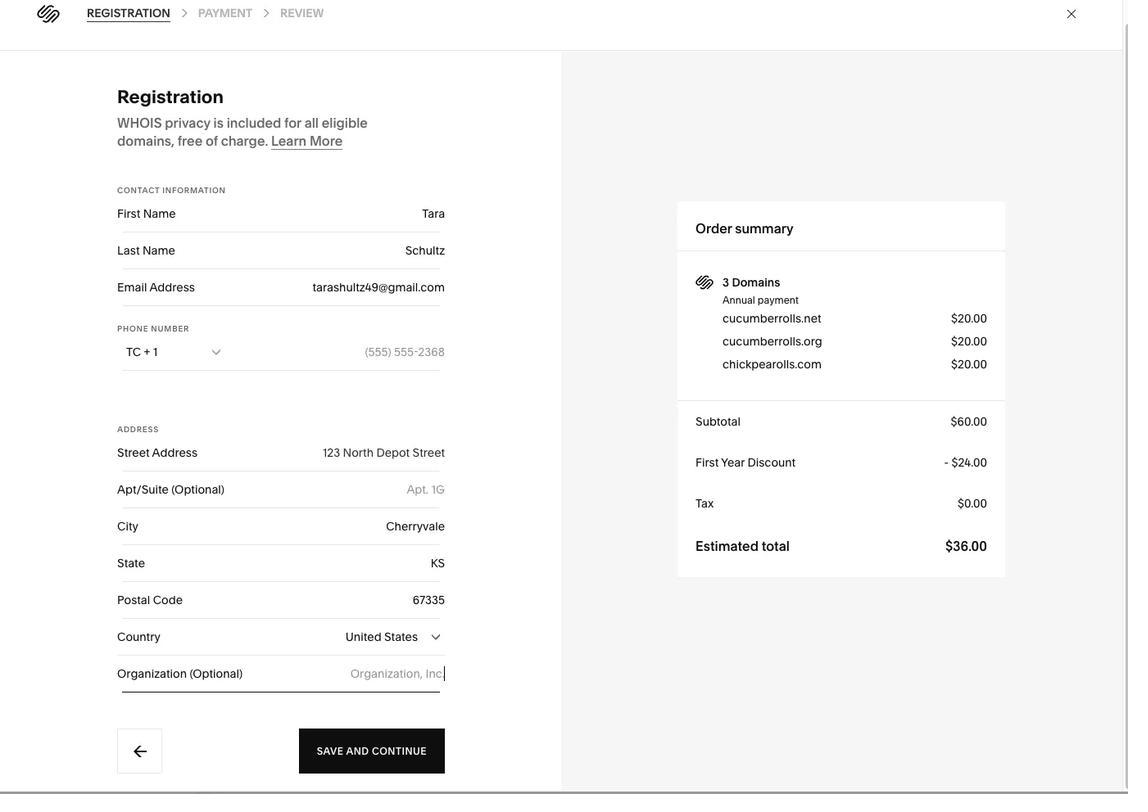Task type: describe. For each thing, give the bounding box(es) containing it.
1 vertical spatial email
[[115, 282, 145, 297]]

apt/suite
[[115, 484, 167, 499]]

close icon image
[[1064, 9, 1077, 22]]

3 domains
[[721, 277, 778, 292]]

is
[[211, 116, 222, 133]]

annual payment
[[721, 296, 797, 308]]

and for domains
[[73, 119, 92, 128]]

all
[[302, 116, 317, 133]]

phone
[[115, 326, 146, 335]]

a inside you do not have any domains tied to this website. connect a domain in order to get google workspace.
[[797, 355, 803, 370]]

(optional) for organization (optional)
[[188, 669, 241, 683]]

address for email
[[147, 282, 193, 297]]

whois
[[115, 116, 160, 133]]

- $24.00
[[942, 457, 985, 472]]

information for business information
[[79, 563, 142, 578]]

organization
[[115, 669, 185, 683]]

payment button
[[196, 7, 250, 24]]

street address
[[115, 447, 195, 462]]

learn
[[269, 134, 305, 151]]

0 horizontal spatial use
[[486, 765, 507, 780]]

0 horizontal spatial products
[[237, 28, 335, 56]]

first for email address
[[115, 208, 138, 223]]

code
[[151, 595, 181, 610]]

street
[[115, 447, 147, 462]]

whois privacy is included for all eligible domains, free of charge.
[[115, 116, 366, 151]]

state
[[115, 558, 143, 573]]

use a domain i own button
[[529, 416, 679, 461]]

have
[[540, 355, 566, 370]]

learn more
[[269, 134, 341, 151]]

a for use
[[571, 432, 578, 445]]

order
[[583, 373, 612, 388]]

domains and email
[[27, 119, 123, 128]]

i
[[628, 432, 631, 445]]

for
[[282, 116, 299, 133]]

off
[[348, 765, 362, 780]]

Postal Code text field
[[263, 584, 443, 620]]

privacy
[[163, 116, 208, 133]]

get
[[629, 373, 647, 388]]

a for get
[[738, 432, 745, 445]]

get a domain
[[715, 432, 792, 445]]

w12ctake20
[[541, 765, 613, 780]]

order summary
[[694, 222, 792, 238]]

at
[[616, 765, 626, 780]]

tax
[[694, 498, 712, 513]]

1
[[151, 346, 155, 361]]

$24.00
[[950, 457, 985, 472]]

contact
[[115, 188, 158, 197]]

tc + 1
[[124, 346, 155, 361]]

save and continue button
[[297, 731, 443, 776]]

schultz
[[87, 694, 121, 706]]

year
[[719, 457, 743, 472]]

workspace.
[[692, 373, 756, 388]]

1 horizontal spatial google
[[592, 323, 638, 339]]

Country field
[[115, 621, 443, 657]]

low stock alerts link
[[27, 628, 170, 651]]

and for save
[[344, 747, 367, 759]]

use a domain i own
[[548, 432, 660, 445]]

Last Name text field
[[263, 234, 443, 270]]

account
[[715, 323, 768, 339]]

domain for get
[[748, 432, 792, 445]]

20%
[[323, 765, 346, 780]]

3
[[721, 277, 727, 292]]

Organization (Optional) text field
[[263, 658, 443, 694]]

name for first name
[[141, 208, 174, 223]]

$0.00
[[956, 498, 985, 513]]

get a domain button
[[697, 416, 810, 461]]

you
[[479, 355, 499, 370]]

squarespace logo image
[[35, 7, 58, 25]]

learn more link
[[269, 134, 341, 152]]

checkout.
[[629, 765, 681, 780]]

any inside you do not have any domains tied to this website. connect a domain in order to get google workspace.
[[569, 355, 588, 370]]

postal code
[[115, 595, 181, 610]]

free
[[176, 134, 201, 151]]

discount
[[746, 457, 794, 472]]

domain
[[806, 355, 847, 370]]

website
[[412, 765, 455, 780]]

stock
[[52, 632, 83, 647]]

-
[[942, 457, 947, 472]]

united
[[344, 632, 379, 647]]

address for street
[[150, 447, 195, 462]]

chevron large right light icon image for review
[[258, 8, 271, 21]]

subtotal
[[694, 416, 739, 431]]

squarespace image
[[694, 275, 712, 293]]

preferences
[[55, 422, 121, 437]]

first year discount
[[694, 457, 794, 472]]

connect
[[747, 355, 794, 370]]

blog preferences link
[[27, 418, 170, 441]]

for a limited time, take 20% off any new website plan. use code w12ctake20 at checkout. expires 12/8/2023.
[[198, 765, 786, 780]]

get
[[715, 432, 735, 445]]

chickpearolls.com
[[721, 359, 820, 374]]

take
[[297, 765, 320, 780]]

business
[[27, 563, 76, 578]]

domains,
[[115, 134, 172, 151]]

not
[[519, 355, 537, 370]]



Task type: locate. For each thing, give the bounding box(es) containing it.
0 vertical spatial (optional)
[[169, 484, 222, 499]]

0 vertical spatial email
[[95, 119, 123, 128]]

1 vertical spatial registration
[[115, 88, 222, 110]]

google down digital
[[473, 120, 537, 143]]

1 horizontal spatial products
[[535, 78, 585, 93]]

0 horizontal spatial a
[[571, 432, 578, 445]]

address up apt/suite (optional)
[[150, 447, 195, 462]]

0 horizontal spatial chevron large right light icon image
[[176, 8, 189, 21]]

1 horizontal spatial domains
[[730, 277, 778, 292]]

use inside button
[[548, 432, 568, 445]]

and
[[73, 119, 92, 128], [344, 747, 367, 759]]

1 horizontal spatial a
[[738, 432, 745, 445]]

new
[[387, 765, 410, 780]]

1 horizontal spatial information
[[160, 188, 224, 197]]

domains
[[590, 355, 638, 370]]

first name
[[115, 208, 174, 223]]

0 horizontal spatial information
[[79, 563, 142, 578]]

2 a from the left
[[738, 432, 745, 445]]

expires
[[684, 765, 724, 780]]

2 chevron large right light icon image from the left
[[258, 8, 271, 21]]

email
[[95, 119, 123, 128], [115, 282, 145, 297]]

blog preferences
[[27, 422, 121, 437]]

1 horizontal spatial a
[[797, 355, 803, 370]]

1 horizontal spatial and
[[344, 747, 367, 759]]

order
[[694, 222, 730, 238]]

1 horizontal spatial use
[[548, 432, 568, 445]]

chevron large right light icon image left review
[[258, 8, 271, 21]]

0 vertical spatial name
[[141, 208, 174, 223]]

review button
[[278, 7, 322, 24]]

0 vertical spatial domains
[[27, 119, 70, 128]]

payment
[[196, 7, 250, 22]]

domain left i
[[581, 432, 625, 445]]

email up domains,
[[95, 119, 123, 128]]

0 horizontal spatial a
[[218, 765, 225, 780]]

1 vertical spatial first
[[694, 457, 717, 472]]

3 $20.00 from the top
[[949, 359, 985, 374]]

registration button
[[85, 7, 168, 24]]

1 vertical spatial address
[[115, 427, 157, 436]]

1 $20.00 from the top
[[949, 313, 985, 328]]

domains up annual payment
[[730, 277, 778, 292]]

tara schultz
[[65, 694, 121, 706]]

name right last
[[140, 245, 173, 260]]

name
[[141, 208, 174, 223], [140, 245, 173, 260]]

use
[[548, 432, 568, 445], [486, 765, 507, 780]]

0 vertical spatial information
[[160, 188, 224, 197]]

0 vertical spatial google
[[473, 120, 537, 143]]

chevron large right light icon image left payment
[[176, 8, 189, 21]]

this
[[678, 355, 697, 370]]

1 vertical spatial google
[[592, 323, 638, 339]]

a right get
[[738, 432, 745, 445]]

information up postal
[[79, 563, 142, 578]]

registration
[[85, 7, 168, 22], [115, 88, 222, 110]]

phone number
[[115, 326, 187, 335]]

first for estimated total
[[694, 457, 717, 472]]

contact information
[[115, 188, 224, 197]]

review
[[278, 7, 322, 22]]

2 vertical spatial address
[[150, 447, 195, 462]]

Apt/Suite (Optional) text field
[[263, 474, 443, 510]]

cucumberrolls.net
[[721, 313, 819, 328]]

save and continue
[[315, 747, 425, 759]]

use right plan.
[[486, 765, 507, 780]]

name down contact information
[[141, 208, 174, 223]]

a left domain
[[797, 355, 803, 370]]

first down "contact"
[[115, 208, 138, 223]]

0 vertical spatial and
[[73, 119, 92, 128]]

0 vertical spatial address
[[147, 282, 193, 297]]

products
[[237, 28, 335, 56], [535, 78, 585, 93]]

0 vertical spatial first
[[115, 208, 138, 223]]

customer accounts link
[[27, 605, 170, 628]]

customer
[[27, 609, 81, 624]]

apt/suite (optional)
[[115, 484, 222, 499]]

digital products button
[[497, 63, 585, 108]]

first
[[115, 208, 138, 223], [694, 457, 717, 472]]

united states
[[344, 632, 416, 647]]

cucumberrolls.org
[[721, 336, 820, 351]]

google up domains
[[592, 323, 638, 339]]

1 horizontal spatial domain
[[748, 432, 792, 445]]

payment
[[756, 296, 797, 308]]

workspace up this
[[641, 323, 712, 339]]

TC + 1 telephone field
[[263, 336, 443, 372]]

domain for use
[[581, 432, 625, 445]]

do
[[502, 355, 517, 370]]

0 vertical spatial registration
[[85, 7, 168, 22]]

2 horizontal spatial google
[[649, 373, 690, 388]]

postal
[[115, 595, 148, 610]]

1 vertical spatial (optional)
[[188, 669, 241, 683]]

business information
[[27, 563, 142, 578]]

and left the whois
[[73, 119, 92, 128]]

information for contact information
[[160, 188, 224, 197]]

a left i
[[571, 432, 578, 445]]

0 horizontal spatial google
[[473, 120, 537, 143]]

$20.00 for cucumberrolls.net
[[949, 313, 985, 328]]

estimated
[[694, 540, 757, 556]]

plan.
[[457, 765, 484, 780]]

products right digital
[[535, 78, 585, 93]]

domain up the "discount"
[[748, 432, 792, 445]]

first left year
[[694, 457, 717, 472]]

and up off
[[344, 747, 367, 759]]

email down last
[[115, 282, 145, 297]]

a
[[797, 355, 803, 370], [218, 765, 225, 780]]

1 domain from the left
[[581, 432, 625, 445]]

any right have in the top of the page
[[569, 355, 588, 370]]

0 vertical spatial use
[[548, 432, 568, 445]]

business information link
[[27, 559, 170, 582]]

0 vertical spatial $20.00
[[949, 313, 985, 328]]

products inside button
[[535, 78, 585, 93]]

$20.00 for chickpearolls.com
[[949, 359, 985, 374]]

name for last name
[[140, 245, 173, 260]]

in
[[850, 355, 860, 370]]

to left get
[[615, 373, 626, 388]]

registration right squarespace logo
[[85, 7, 168, 22]]

1 vertical spatial information
[[79, 563, 142, 578]]

of
[[204, 134, 216, 151]]

0 horizontal spatial domain
[[581, 432, 625, 445]]

2 domain from the left
[[748, 432, 792, 445]]

2 vertical spatial google
[[649, 373, 690, 388]]

0 vertical spatial a
[[797, 355, 803, 370]]

2 vertical spatial $20.00
[[949, 359, 985, 374]]

0 horizontal spatial and
[[73, 119, 92, 128]]

0 vertical spatial any
[[569, 355, 588, 370]]

email address
[[115, 282, 193, 297]]

1 chevron large right light icon image from the left
[[176, 8, 189, 21]]

information
[[160, 188, 224, 197], [79, 563, 142, 578]]

own
[[634, 432, 660, 445]]

Street Address text field
[[263, 437, 443, 473]]

0 horizontal spatial to
[[615, 373, 626, 388]]

any right off
[[365, 765, 384, 780]]

1 horizontal spatial any
[[569, 355, 588, 370]]

1 vertical spatial domains
[[730, 277, 778, 292]]

City text field
[[263, 511, 443, 547]]

First Name text field
[[263, 197, 443, 234]]

eligible
[[320, 116, 366, 133]]

private
[[133, 238, 170, 253]]

1 vertical spatial and
[[344, 747, 367, 759]]

2 $20.00 from the top
[[949, 336, 985, 351]]

and inside button
[[344, 747, 367, 759]]

0 vertical spatial workspace
[[541, 120, 639, 143]]

0 horizontal spatial any
[[365, 765, 384, 780]]

1 vertical spatial products
[[535, 78, 585, 93]]

city
[[115, 521, 136, 536]]

0 horizontal spatial workspace
[[541, 120, 639, 143]]

12/8/2023.
[[727, 765, 784, 780]]

1 vertical spatial a
[[218, 765, 225, 780]]

workspace down the digital products button
[[541, 120, 639, 143]]

a inside get a domain button
[[738, 432, 745, 445]]

(optional)
[[169, 484, 222, 499], [188, 669, 241, 683]]

annual
[[721, 296, 753, 308]]

1 horizontal spatial workspace
[[641, 323, 712, 339]]

1 horizontal spatial first
[[694, 457, 717, 472]]

private link
[[27, 234, 170, 257]]

you do not have any domains tied to this website. connect a domain in order to get google workspace.
[[479, 355, 860, 388]]

(optional) right "organization"
[[188, 669, 241, 683]]

chevron large right light icon image
[[176, 8, 189, 21], [258, 8, 271, 21]]

1 horizontal spatial chevron large right light icon image
[[258, 8, 271, 21]]

1 a from the left
[[571, 432, 578, 445]]

for
[[198, 765, 215, 780]]

limited
[[227, 765, 265, 780]]

to left this
[[664, 355, 675, 370]]

summary
[[733, 222, 792, 238]]

domains
[[27, 119, 70, 128], [730, 277, 778, 292]]

1 vertical spatial any
[[365, 765, 384, 780]]

chevron large right light icon image for payment
[[176, 8, 189, 21]]

charge.
[[219, 134, 266, 151]]

go back image
[[129, 744, 147, 762]]

$20.00
[[949, 313, 985, 328], [949, 336, 985, 351], [949, 359, 985, 374]]

1 vertical spatial to
[[615, 373, 626, 388]]

registration up the privacy
[[115, 88, 222, 110]]

more
[[308, 134, 341, 151]]

0 vertical spatial to
[[664, 355, 675, 370]]

blog
[[27, 422, 52, 437]]

google inside you do not have any domains tied to this website. connect a domain in order to get google workspace.
[[649, 373, 690, 388]]

continue
[[370, 747, 425, 759]]

State text field
[[263, 547, 443, 583]]

use left i
[[548, 432, 568, 445]]

1 horizontal spatial to
[[664, 355, 675, 370]]

save
[[315, 747, 342, 759]]

tara
[[65, 694, 85, 706]]

domains down settings at top
[[27, 119, 70, 128]]

address up number
[[147, 282, 193, 297]]

a
[[571, 432, 578, 445], [738, 432, 745, 445]]

google down this
[[649, 373, 690, 388]]

accounts
[[83, 609, 135, 624]]

Email Address email field
[[263, 271, 443, 307]]

address up 'street'
[[115, 427, 157, 436]]

(optional) down the street address
[[169, 484, 222, 499]]

0 horizontal spatial domains
[[27, 119, 70, 128]]

$20.00 for cucumberrolls.org
[[949, 336, 985, 351]]

estimated total
[[694, 540, 788, 556]]

1 vertical spatial name
[[140, 245, 173, 260]]

time,
[[267, 765, 294, 780]]

a inside use a domain i own button
[[571, 432, 578, 445]]

last
[[115, 245, 138, 260]]

chevron small down light icon image
[[208, 347, 221, 360]]

last name
[[115, 245, 173, 260]]

1 vertical spatial workspace
[[641, 323, 712, 339]]

1 vertical spatial use
[[486, 765, 507, 780]]

digital
[[497, 78, 533, 93]]

a right for
[[218, 765, 225, 780]]

1 vertical spatial $20.00
[[949, 336, 985, 351]]

number
[[149, 326, 187, 335]]

tara schultz button
[[25, 691, 182, 723]]

google workspace
[[473, 120, 639, 143]]

country
[[115, 632, 158, 647]]

0 vertical spatial products
[[237, 28, 335, 56]]

0 horizontal spatial first
[[115, 208, 138, 223]]

products down review button
[[237, 28, 335, 56]]

organization (optional)
[[115, 669, 241, 683]]

(optional) for apt/suite (optional)
[[169, 484, 222, 499]]

information down free
[[160, 188, 224, 197]]



Task type: vqa. For each thing, say whether or not it's contained in the screenshot.


